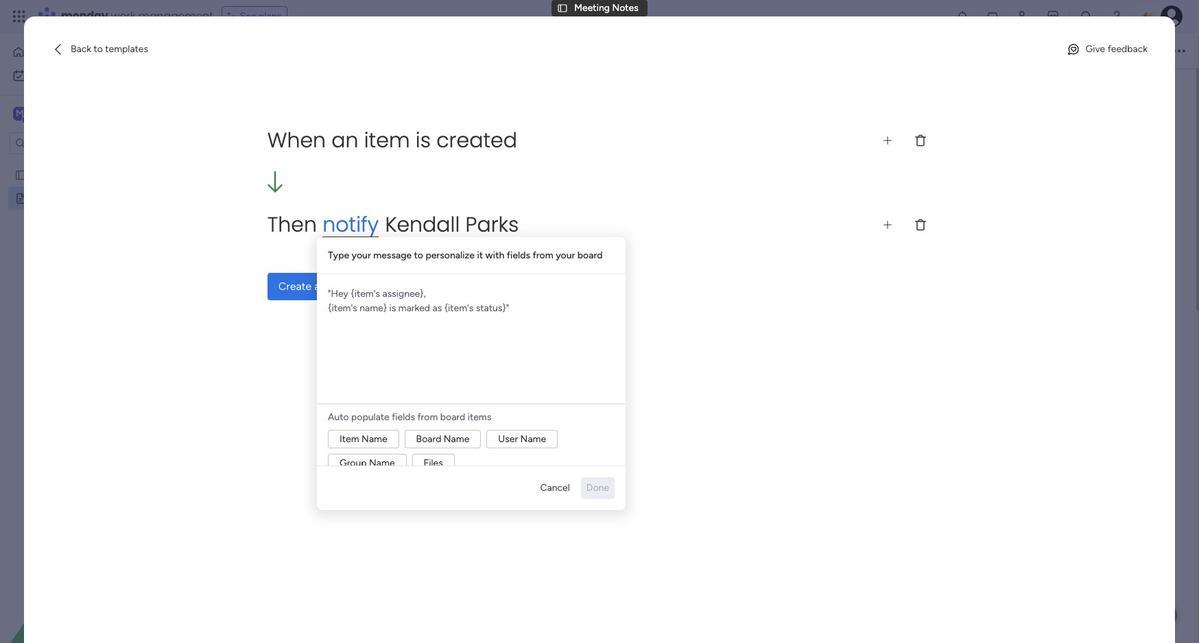 Task type: locate. For each thing, give the bounding box(es) containing it.
meeting inside list box
[[32, 192, 68, 204]]

1 vertical spatial .
[[444, 510, 447, 523]]

agreed to conduct a thorough content audit to assess the relevance and quality of existing content.
[[469, 489, 958, 502]]

share button
[[1103, 39, 1159, 61]]

plans
[[259, 10, 281, 22]]

[insert
[[452, 263, 485, 276]]

v2 ellipsis image
[[1173, 42, 1185, 60]]

kendall parks image
[[1161, 5, 1183, 27]]

type your message to personalize it with fields from your board
[[328, 250, 603, 261]]

2 1 . from the top
[[440, 510, 447, 523]]

notes
[[612, 2, 638, 14], [527, 117, 599, 152], [70, 192, 96, 204], [510, 224, 570, 250]]

parks
[[465, 210, 519, 240]]

give feedback
[[1086, 43, 1148, 55]]

1 vertical spatial fields
[[392, 412, 415, 423]]

assigning
[[455, 386, 503, 399]]

goals
[[526, 345, 552, 358]]

date:
[[423, 263, 450, 276]]

attendees:
[[423, 283, 477, 296]]

analytics
[[773, 469, 816, 482]]

meeting notes:
[[423, 407, 499, 420]]

0 vertical spatial for
[[629, 345, 643, 358]]

1 . from the top
[[444, 427, 447, 440]]

0 vertical spatial feedback
[[1108, 43, 1148, 55]]

type
[[328, 250, 349, 261]]

personalize
[[426, 250, 475, 261]]

board
[[577, 250, 603, 261], [440, 412, 465, 423]]

management
[[138, 8, 213, 24]]

review of current website:
[[455, 427, 590, 440]]

and down the data.
[[807, 489, 825, 502]]

name right the 'group' on the left bottom
[[369, 458, 395, 469]]

1 left goals
[[440, 510, 444, 523]]

create automation button
[[267, 273, 382, 301]]

brainstorming
[[455, 366, 524, 379]]

3 2 image from the top
[[455, 535, 459, 539]]

it
[[477, 250, 483, 261]]

for left new
[[566, 366, 580, 379]]

your up attendees]
[[556, 250, 575, 261]]

1 vertical spatial 2 image
[[455, 591, 459, 595]]

0 horizontal spatial feedback
[[704, 469, 750, 482]]

1
[[440, 427, 444, 440], [440, 510, 444, 523]]

1 .
[[440, 427, 447, 440], [440, 510, 447, 523]]

meeting notes inside field
[[421, 117, 599, 152]]

created
[[436, 126, 517, 155]]

. right board
[[444, 427, 447, 440]]

date]
[[488, 263, 516, 276]]

monday marketplace image
[[1046, 10, 1060, 23]]

1 horizontal spatial your
[[556, 250, 575, 261]]

quality
[[828, 489, 861, 502]]

0 horizontal spatial on
[[511, 345, 523, 358]]

goals and objectives:
[[455, 510, 563, 523]]

on left user
[[665, 469, 678, 482]]

public board image
[[14, 168, 27, 181]]

name down meeting notes:
[[444, 434, 469, 445]]

fields up the date]
[[507, 250, 530, 261]]

items
[[468, 412, 491, 423]]

fields right populate
[[392, 412, 415, 423]]

1 horizontal spatial for
[[566, 366, 580, 379]]

to right audit
[[690, 489, 701, 502]]

1 . left goals
[[440, 510, 447, 523]]

name for board name
[[444, 434, 469, 445]]

from
[[533, 250, 553, 261], [417, 412, 438, 423]]

0 vertical spatial .
[[444, 427, 447, 440]]

weaknesses
[[611, 448, 670, 461]]

concepts
[[641, 366, 687, 379]]

name right user
[[520, 434, 546, 445]]

1 horizontal spatial feedback
[[1108, 43, 1148, 55]]

item
[[364, 126, 410, 155]]

0 vertical spatial 1 .
[[440, 427, 447, 440]]

0 horizontal spatial your
[[352, 250, 371, 261]]

Meeting Notes field
[[418, 117, 603, 153]]

give feedback link
[[1061, 38, 1153, 60]]

and down agreed
[[486, 510, 504, 523]]

1 vertical spatial 1 .
[[440, 510, 447, 523]]

2 vertical spatial for
[[548, 469, 562, 482]]

notes:
[[466, 407, 499, 420]]

2 . from the top
[[444, 510, 447, 523]]

user name
[[498, 434, 546, 445]]

kendall parks
[[385, 210, 519, 240]]

1 vertical spatial board
[[440, 412, 465, 423]]

2 1 from the top
[[440, 510, 444, 523]]

name for group name
[[369, 458, 395, 469]]

0 vertical spatial 1
[[440, 427, 444, 440]]

1 horizontal spatial board
[[577, 250, 603, 261]]

1 down meeting notes:
[[440, 427, 444, 440]]

to inside back to templates button
[[94, 43, 103, 55]]

2 image
[[455, 453, 459, 457], [455, 591, 459, 595]]

1 vertical spatial for
[[566, 366, 580, 379]]

your
[[352, 250, 371, 261], [556, 250, 575, 261]]

1 . down meeting notes:
[[440, 427, 447, 440]]

and down website on the bottom right
[[752, 469, 770, 482]]

meeting inside field
[[421, 117, 523, 152]]

0 vertical spatial 2 image
[[455, 453, 459, 457]]

the
[[646, 345, 662, 358], [522, 448, 538, 461], [686, 448, 702, 461], [738, 489, 754, 502]]

notes inside field
[[527, 117, 599, 152]]

workspace image
[[13, 106, 27, 121]]

new
[[582, 366, 603, 379]]

2 2 image from the top
[[455, 591, 459, 595]]

m
[[16, 108, 24, 119]]

2 image
[[455, 473, 459, 477], [455, 494, 459, 498], [455, 535, 459, 539], [455, 571, 459, 575]]

on left goals on the left
[[511, 345, 523, 358]]

to right back
[[94, 43, 103, 55]]

and
[[555, 345, 573, 358], [534, 386, 552, 399], [590, 448, 609, 461], [752, 469, 770, 482], [807, 489, 825, 502], [486, 510, 504, 523]]

of right quality on the right of page
[[864, 489, 874, 502]]

1 for review
[[440, 427, 444, 440]]

from up attendees]
[[533, 250, 553, 261]]

files
[[424, 458, 443, 469]]

0 horizontal spatial for
[[548, 469, 562, 482]]

for
[[629, 345, 643, 358], [566, 366, 580, 379], [548, 469, 562, 482]]

kendall
[[385, 210, 460, 240]]

data.
[[819, 469, 843, 482]]

cancel
[[540, 482, 570, 494]]

1 vertical spatial feedback
[[704, 469, 750, 482]]

review
[[455, 427, 491, 440]]

invite members image
[[1016, 10, 1030, 23]]

create
[[278, 280, 312, 293]]

board
[[416, 434, 441, 445]]

1 horizontal spatial on
[[665, 469, 678, 482]]

option
[[0, 162, 175, 165]]

existing
[[877, 489, 915, 502]]

1 1 from the top
[[440, 427, 444, 440]]

of
[[503, 283, 514, 296], [494, 427, 504, 440], [673, 448, 683, 461], [864, 489, 874, 502]]

see plans button
[[221, 6, 288, 27]]

0 horizontal spatial from
[[417, 412, 438, 423]]

from up board
[[417, 412, 438, 423]]

back to templates
[[71, 43, 148, 55]]

objectives:
[[507, 510, 563, 523]]

of up discussed
[[494, 427, 504, 440]]

discussed
[[469, 448, 519, 461]]

2 horizontal spatial for
[[629, 345, 643, 358]]

0 vertical spatial fields
[[507, 250, 530, 261]]

update feed image
[[986, 10, 999, 23]]

fields
[[507, 250, 530, 261], [392, 412, 415, 423]]

for for new
[[566, 366, 580, 379]]

1 1 . from the top
[[440, 427, 447, 440]]

for up "design"
[[629, 345, 643, 358]]

name down populate
[[362, 434, 387, 445]]

. left goals
[[444, 510, 447, 523]]

4 2 image from the top
[[455, 571, 459, 575]]

for up cancel at the left bottom of page
[[548, 469, 562, 482]]

attendees]
[[516, 283, 571, 296]]

on
[[511, 345, 523, 358], [665, 469, 678, 482]]

then
[[267, 210, 317, 240]]

message
[[373, 250, 412, 261]]

content.
[[917, 489, 958, 502]]

your right type at the left
[[352, 250, 371, 261]]

1 horizontal spatial from
[[533, 250, 553, 261]]

2 2 image from the top
[[455, 494, 459, 498]]

1 2 image from the top
[[455, 453, 459, 457]]

1 vertical spatial 1
[[440, 510, 444, 523]]

assigning tasks and responsibilities
[[455, 386, 628, 399]]

and up the brainstorming session for new design concepts
[[555, 345, 573, 358]]

the right assess
[[738, 489, 754, 502]]

1 horizontal spatial fields
[[507, 250, 530, 261]]



Task type: describe. For each thing, give the bounding box(es) containing it.
name for user name
[[520, 434, 546, 445]]

automation
[[314, 280, 371, 293]]

relevance
[[757, 489, 804, 502]]

the down user name in the bottom left of the page
[[522, 448, 538, 461]]

0 horizontal spatial board
[[440, 412, 465, 423]]

select product image
[[12, 10, 26, 23]]

board name
[[416, 434, 469, 445]]

improvement
[[565, 469, 630, 482]]

user
[[680, 469, 701, 482]]

0 horizontal spatial fields
[[392, 412, 415, 423]]

help image
[[1110, 10, 1124, 23]]

give
[[1086, 43, 1105, 55]]

goals
[[455, 510, 483, 523]]

home link
[[8, 41, 167, 63]]

lottie animation image
[[0, 505, 175, 643]]

attendees: [list of attendees]
[[423, 283, 571, 296]]

1 your from the left
[[352, 250, 371, 261]]

then notify
[[267, 210, 379, 240]]

public board image
[[14, 191, 27, 204]]

website:
[[547, 427, 590, 440]]

of up user
[[673, 448, 683, 461]]

home
[[30, 46, 56, 58]]

cancel button
[[535, 477, 575, 499]]

redesign
[[665, 345, 707, 358]]

when an item is created
[[267, 126, 517, 155]]

group
[[340, 458, 367, 469]]

name for item name
[[362, 434, 387, 445]]

the up concepts
[[646, 345, 662, 358]]

1 for goals
[[440, 510, 444, 523]]

discussion
[[455, 345, 508, 358]]

current
[[507, 427, 544, 440]]

workspace selection element
[[13, 106, 115, 123]]

meeting notes list box
[[0, 160, 175, 395]]

templates
[[105, 43, 148, 55]]

feedback inside give feedback button
[[1108, 43, 1148, 55]]

content
[[621, 489, 660, 502]]

agreed
[[469, 489, 505, 502]]

1 2 image from the top
[[455, 473, 459, 477]]

discussed the strengths and weaknesses of the current website design.
[[469, 448, 820, 461]]

share
[[1128, 44, 1153, 56]]

0 vertical spatial from
[[533, 250, 553, 261]]

to up date:
[[414, 250, 423, 261]]

when
[[267, 126, 326, 155]]

session
[[527, 366, 563, 379]]

1 . for review
[[440, 427, 447, 440]]

create automation
[[278, 280, 371, 293]]

to up 'goals and objectives:'
[[508, 489, 518, 502]]

areas
[[519, 469, 545, 482]]

main workspace
[[32, 107, 113, 120]]

main
[[32, 107, 56, 120]]

based
[[633, 469, 662, 482]]

website
[[743, 448, 782, 461]]

and down "session"
[[534, 386, 552, 399]]

audit
[[663, 489, 688, 502]]

meeting notes inside list box
[[32, 192, 96, 204]]

strengths
[[541, 448, 588, 461]]

0 vertical spatial on
[[511, 345, 523, 358]]

auto populate fields from board items
[[328, 412, 491, 423]]

objectives
[[575, 345, 626, 358]]

1 vertical spatial on
[[665, 469, 678, 482]]

1 vertical spatial from
[[417, 412, 438, 423]]

design.
[[785, 448, 820, 461]]

"Hey {item's assignee},
{item's name} is marked as {item's status}" text field
[[328, 285, 615, 388]]

item
[[340, 434, 359, 445]]

item name
[[340, 434, 387, 445]]

of right [list
[[503, 283, 514, 296]]

populate
[[351, 412, 389, 423]]

search everything image
[[1080, 10, 1093, 23]]

monday work management
[[61, 8, 213, 24]]

give feedback button
[[1061, 38, 1153, 60]]

notes inside list box
[[70, 192, 96, 204]]

a
[[565, 489, 570, 502]]

is
[[416, 126, 431, 155]]

agenda:
[[423, 304, 463, 317]]

home option
[[8, 41, 167, 63]]

. for review
[[444, 427, 447, 440]]

responsibilities
[[555, 386, 628, 399]]

for for improvement
[[548, 469, 562, 482]]

notify
[[323, 210, 379, 240]]

assess
[[703, 489, 735, 502]]

current
[[705, 448, 741, 461]]

with
[[485, 250, 504, 261]]

and up improvement
[[590, 448, 609, 461]]

2 your from the left
[[556, 250, 575, 261]]

notifications image
[[956, 10, 969, 23]]

an
[[331, 126, 358, 155]]

identified
[[469, 469, 516, 482]]

user
[[498, 434, 518, 445]]

group name
[[340, 458, 395, 469]]

[list
[[479, 283, 500, 296]]

back to templates button
[[46, 38, 154, 60]]

brainstorming session for new design concepts
[[455, 366, 687, 379]]

the up user
[[686, 448, 702, 461]]

see
[[240, 10, 256, 22]]

lottie animation element
[[0, 505, 175, 643]]

0 vertical spatial board
[[577, 250, 603, 261]]

workspace
[[58, 107, 113, 120]]

1 . for goals
[[440, 510, 447, 523]]

date: [insert date]
[[423, 263, 516, 276]]

design
[[606, 366, 638, 379]]

back
[[71, 43, 91, 55]]

auto
[[328, 412, 349, 423]]

identified areas for improvement based on user feedback and analytics data.
[[469, 469, 843, 482]]

tasks
[[506, 386, 531, 399]]

work
[[111, 8, 136, 24]]

. for goals
[[444, 510, 447, 523]]



